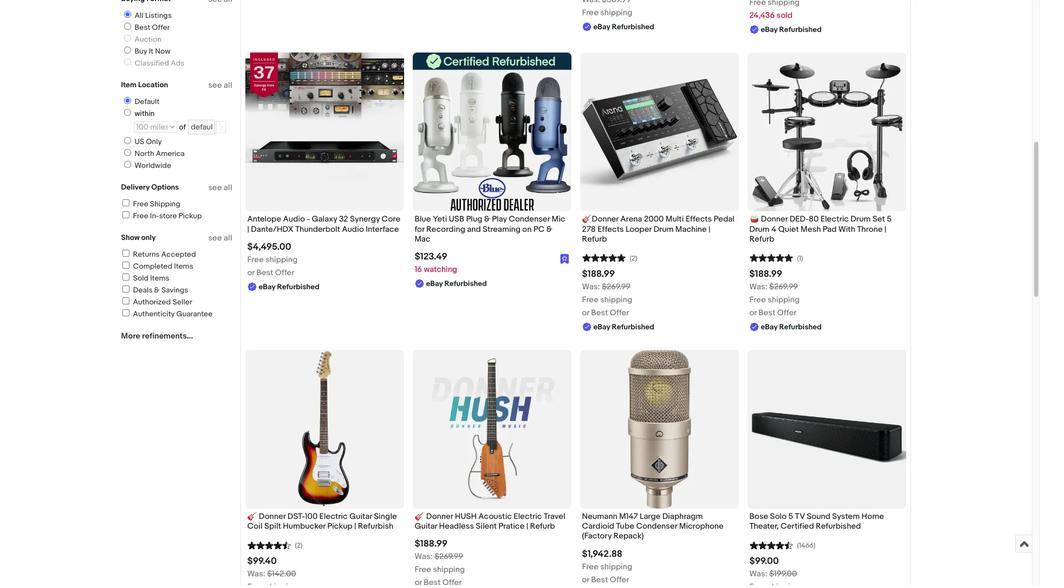 Task type: vqa. For each thing, say whether or not it's contained in the screenshot.
Add to cart
no



Task type: describe. For each thing, give the bounding box(es) containing it.
north
[[135, 149, 154, 158]]

yeti
[[433, 214, 447, 224]]

pickup inside 🎸 donner dst-100 electric guitar single coil spilt humbucker pickup | refurbish
[[327, 521, 353, 532]]

sound
[[807, 511, 830, 522]]

mac
[[415, 234, 431, 244]]

0 vertical spatial pickup
[[179, 211, 202, 220]]

north america link
[[119, 149, 187, 158]]

dst-
[[288, 511, 305, 522]]

🎸 donner dst-100 electric guitar single coil spilt humbucker pickup | refurbish link
[[247, 511, 402, 534]]

5 inside '🥁 donner ded-80 electric drum set 5 drum 4 quiet mesh pad with throne | refurb'
[[887, 214, 892, 224]]

$269.99 inside the $188.99 was: $269.99 free shipping
[[435, 552, 463, 562]]

sold items link
[[121, 274, 169, 283]]

blue yeti usb plug & play condenser mic for recording and streaming on pc & mac image
[[413, 53, 571, 211]]

see for default
[[208, 80, 222, 90]]

see all button for free shipping
[[208, 183, 232, 193]]

🎸donner arena 2000 multi effects pedal 278 effects looper drum machine | refurb
[[582, 214, 735, 244]]

$4,495.00
[[247, 241, 291, 252]]

sold items
[[133, 274, 169, 283]]

authorized seller link
[[121, 297, 192, 307]]

guitar inside 🎸 donner dst-100 electric guitar single coil spilt humbucker pickup | refurbish
[[349, 511, 372, 522]]

[object undefined] image
[[560, 254, 569, 264]]

Default radio
[[124, 97, 131, 104]]

interface
[[366, 224, 399, 234]]

hush
[[455, 511, 477, 522]]

america
[[156, 149, 185, 158]]

within radio
[[124, 109, 131, 116]]

$4,495.00 free shipping or best offer
[[247, 241, 297, 278]]

(2) link for $188.99
[[582, 252, 637, 263]]

buy
[[135, 47, 147, 56]]

🎸 for 🎸 donner dst-100 electric guitar single coil spilt humbucker pickup | refurbish
[[247, 511, 257, 522]]

pc
[[533, 224, 545, 234]]

guitar inside the 🎸 donner hush acoustic electric travel guitar headless silent pratice | refurb
[[415, 521, 437, 532]]

home
[[862, 511, 884, 522]]

electric for $99.40
[[319, 511, 348, 522]]

🎸donner arena 2000 multi effects pedal 278 effects looper drum machine | refurb image
[[580, 53, 739, 211]]

acoustic
[[479, 511, 512, 522]]

5 out of 5 stars image for 🎸donner arena 2000 multi effects pedal 278 effects looper drum machine | refurb
[[582, 252, 625, 263]]

| inside 🎸 donner dst-100 electric guitar single coil spilt humbucker pickup | refurbish
[[354, 521, 356, 532]]

0 horizontal spatial effects
[[598, 224, 624, 234]]

store
[[159, 211, 177, 220]]

$188.99 was: $269.99 free shipping
[[415, 539, 465, 575]]

see all for default
[[208, 80, 232, 90]]

mic
[[552, 214, 565, 224]]

Buy It Now radio
[[124, 47, 131, 54]]

4.5 out of 5 stars image for $99.40
[[247, 540, 291, 550]]

-
[[307, 214, 310, 224]]

All Listings radio
[[124, 11, 131, 18]]

best inside $1,942.88 free shipping or best offer
[[591, 575, 608, 585]]

microphone
[[679, 521, 724, 532]]

items for sold items
[[150, 274, 169, 283]]

buy it now link
[[119, 47, 173, 56]]

with
[[839, 224, 855, 234]]

Sold Items checkbox
[[122, 274, 129, 281]]

🎸 for 🎸 donner hush acoustic electric travel guitar headless silent pratice | refurb
[[415, 511, 424, 522]]

$99.00 was: $199.00
[[749, 556, 797, 579]]

24,436
[[749, 10, 775, 21]]

antelope audio - galaxy 32 synergy core | dante/hdx thunderbolt audio interface link
[[247, 214, 402, 237]]

$188.99 for 🎸donner arena 2000 multi effects pedal 278 effects looper drum machine | refurb
[[582, 269, 615, 280]]

shipping inside $4,495.00 free shipping or best offer
[[266, 254, 297, 265]]

100
[[305, 511, 318, 522]]

🎸 donner dst-100 electric guitar single coil spilt humbucker pickup | refurbish image
[[245, 350, 404, 509]]

16
[[415, 264, 422, 275]]

0 horizontal spatial audio
[[283, 214, 305, 224]]

go image
[[217, 124, 225, 131]]

play
[[492, 214, 507, 224]]

condenser for $1,942.88
[[636, 521, 677, 532]]

US Only radio
[[124, 137, 131, 144]]

neumann m147 large diaphragm cardioid tube condenser microphone (factory repack)
[[582, 511, 724, 541]]

more refinements... button
[[121, 331, 193, 341]]

Worldwide radio
[[124, 161, 131, 168]]

delivery
[[121, 183, 150, 192]]

buy it now
[[135, 47, 170, 56]]

set
[[873, 214, 885, 224]]

now
[[155, 47, 170, 56]]

$1,942.88
[[582, 549, 622, 559]]

authenticity guarantee link
[[121, 309, 213, 319]]

all for returns accepted
[[224, 233, 232, 243]]

see all button for returns accepted
[[208, 233, 232, 243]]

recording
[[426, 224, 465, 234]]

5 inside bose solo 5 tv sound system home theater, certified refurbished
[[788, 511, 793, 522]]

north america
[[135, 149, 185, 158]]

shipping inside $1,942.88 free shipping or best offer
[[600, 562, 632, 572]]

bose solo 5 tv sound system home theater, certified refurbished image
[[747, 350, 906, 509]]

worldwide
[[135, 161, 171, 170]]

travel
[[544, 511, 565, 522]]

$269.99 for looper
[[602, 282, 631, 292]]

see all for free shipping
[[208, 183, 232, 193]]

$99.40 was: $142.00
[[247, 556, 296, 579]]

4.5 out of 5 stars image for $99.00
[[749, 540, 793, 550]]

returns accepted
[[133, 250, 196, 259]]

🎸 donner hush acoustic electric travel guitar headless silent pratice | refurb image
[[413, 350, 571, 509]]

cardioid
[[582, 521, 614, 532]]

completed items
[[133, 262, 193, 271]]

theater,
[[749, 521, 779, 532]]

classified ads
[[135, 59, 184, 68]]

refurb inside '🥁 donner ded-80 electric drum set 5 drum 4 quiet mesh pad with throne | refurb'
[[749, 234, 774, 244]]

pad
[[823, 224, 837, 234]]

all listings
[[135, 11, 172, 20]]

🎸donner
[[582, 214, 619, 224]]

returns
[[133, 250, 160, 259]]

free shipping link
[[121, 199, 180, 209]]

antelope audio - galaxy 32 synergy core | dante/hdx thunderbolt audio interface image
[[245, 53, 404, 211]]

bose
[[749, 511, 768, 522]]

more
[[121, 331, 140, 341]]

free in-store pickup
[[133, 211, 202, 220]]

| inside the 🎸 donner hush acoustic electric travel guitar headless silent pratice | refurb
[[526, 521, 528, 532]]

(1)
[[797, 254, 803, 263]]

was: inside '$99.00 was: $199.00'
[[749, 569, 768, 579]]

$269.99 for drum
[[769, 282, 798, 292]]

Authorized Seller checkbox
[[122, 297, 129, 304]]

delivery options
[[121, 183, 179, 192]]

us
[[135, 137, 144, 146]]

all for free shipping
[[224, 183, 232, 193]]

refurb inside the 🎸 donner hush acoustic electric travel guitar headless silent pratice | refurb
[[530, 521, 555, 532]]

1 horizontal spatial &
[[484, 214, 490, 224]]

Classified Ads radio
[[124, 59, 131, 66]]

🥁 donner ded-80 electric drum set 5 drum 4 quiet mesh pad with throne | refurb image
[[747, 53, 906, 211]]

tube
[[616, 521, 634, 532]]

machine
[[675, 224, 707, 234]]

was: inside $99.40 was: $142.00
[[247, 569, 265, 579]]

mesh
[[801, 224, 821, 234]]

items for completed items
[[174, 262, 193, 271]]

free shipping
[[582, 7, 632, 18]]

ded-
[[790, 214, 809, 224]]

silent
[[476, 521, 497, 532]]

looper
[[626, 224, 652, 234]]

all for default
[[224, 80, 232, 90]]

best offer link
[[119, 23, 172, 32]]

ads
[[171, 59, 184, 68]]

completed
[[133, 262, 172, 271]]

pedal
[[714, 214, 735, 224]]

dante/hdx
[[251, 224, 293, 234]]

5 out of 5 stars image for 🥁 donner ded-80 electric drum set 5 drum 4 quiet mesh pad with throne | refurb
[[749, 252, 793, 263]]

Auction radio
[[124, 35, 131, 42]]

278
[[582, 224, 596, 234]]

🎸 donner dst-100 electric guitar single coil spilt humbucker pickup | refurbish
[[247, 511, 397, 532]]

free inside $4,495.00 free shipping or best offer
[[247, 254, 264, 265]]

$188.99 for 🥁 donner ded-80 electric drum set 5 drum 4 quiet mesh pad with throne | refurb
[[749, 269, 782, 280]]

1 horizontal spatial effects
[[686, 214, 712, 224]]

$99.00
[[749, 556, 779, 567]]



Task type: locate. For each thing, give the bounding box(es) containing it.
0 vertical spatial see all button
[[208, 80, 232, 90]]

offer inside $4,495.00 free shipping or best offer
[[275, 267, 294, 278]]

1 horizontal spatial refurb
[[582, 234, 607, 244]]

donner inside 🎸 donner dst-100 electric guitar single coil spilt humbucker pickup | refurbish
[[259, 511, 286, 522]]

1 $188.99 was: $269.99 free shipping or best offer from the left
[[582, 269, 632, 318]]

1 all from the top
[[224, 80, 232, 90]]

2 see all button from the top
[[208, 183, 232, 193]]

see for returns accepted
[[208, 233, 222, 243]]

2 4.5 out of 5 stars image from the left
[[749, 540, 793, 550]]

authorized
[[133, 297, 171, 307]]

| left refurbish
[[354, 521, 356, 532]]

5 out of 5 stars image down 278
[[582, 252, 625, 263]]

0 vertical spatial items
[[174, 262, 193, 271]]

2 horizontal spatial $188.99
[[749, 269, 782, 280]]

electric for $188.99
[[821, 214, 849, 224]]

savings
[[161, 285, 188, 295]]

4.5 out of 5 stars image
[[247, 540, 291, 550], [749, 540, 793, 550]]

it
[[149, 47, 153, 56]]

2 5 out of 5 stars image from the left
[[749, 252, 793, 263]]

more refinements...
[[121, 331, 193, 341]]

$188.99
[[582, 269, 615, 280], [749, 269, 782, 280], [415, 539, 448, 549]]

🎸 right single
[[415, 511, 424, 522]]

1 horizontal spatial 5 out of 5 stars image
[[749, 252, 793, 263]]

2 see all from the top
[[208, 183, 232, 193]]

& up authorized seller link
[[154, 285, 160, 295]]

1 see from the top
[[208, 80, 222, 90]]

0 vertical spatial all
[[224, 80, 232, 90]]

antelope
[[247, 214, 281, 224]]

0 horizontal spatial $269.99
[[435, 552, 463, 562]]

deals & savings
[[133, 285, 188, 295]]

0 horizontal spatial 🎸
[[247, 511, 257, 522]]

1 vertical spatial 5
[[788, 511, 793, 522]]

blue yeti usb plug & play condenser mic for recording and streaming on pc & mac link
[[415, 214, 569, 247]]

audio left interface
[[342, 224, 364, 234]]

$188.99 down headless
[[415, 539, 448, 549]]

or
[[247, 267, 255, 278], [582, 308, 589, 318], [749, 308, 757, 318], [582, 575, 589, 585]]

best offer
[[135, 23, 170, 32]]

(2) link
[[582, 252, 637, 263], [247, 540, 303, 550]]

drum left set
[[851, 214, 871, 224]]

4.5 out of 5 stars image up $99.00
[[749, 540, 793, 550]]

0 vertical spatial (2)
[[630, 254, 637, 263]]

| left pedal
[[709, 224, 711, 234]]

us only link
[[119, 137, 164, 146]]

drum inside 🎸donner arena 2000 multi effects pedal 278 effects looper drum machine | refurb
[[654, 224, 674, 234]]

2 horizontal spatial electric
[[821, 214, 849, 224]]

Free In-store Pickup checkbox
[[122, 211, 129, 218]]

single
[[374, 511, 397, 522]]

1 horizontal spatial $188.99 was: $269.99 free shipping or best offer
[[749, 269, 800, 318]]

Free Shipping checkbox
[[122, 199, 129, 206]]

0 horizontal spatial 4.5 out of 5 stars image
[[247, 540, 291, 550]]

0 horizontal spatial (2) link
[[247, 540, 303, 550]]

(2) for $188.99
[[630, 254, 637, 263]]

audio
[[283, 214, 305, 224], [342, 224, 364, 234]]

24,436 sold
[[749, 10, 793, 21]]

authenticity guarantee
[[133, 309, 213, 319]]

bose solo 5 tv sound system home theater, certified refurbished link
[[749, 511, 904, 534]]

2 horizontal spatial $269.99
[[769, 282, 798, 292]]

80
[[809, 214, 819, 224]]

shipping
[[150, 199, 180, 209]]

tv
[[795, 511, 805, 522]]

donner left hush
[[426, 511, 453, 522]]

pickup right 100
[[327, 521, 353, 532]]

& left 'play'
[[484, 214, 490, 224]]

2 horizontal spatial &
[[546, 224, 552, 234]]

5 out of 5 stars image
[[582, 252, 625, 263], [749, 252, 793, 263]]

free in-store pickup link
[[121, 211, 202, 220]]

auction
[[135, 35, 161, 44]]

Deals & Savings checkbox
[[122, 285, 129, 293]]

🥁
[[749, 214, 759, 224]]

ebay
[[593, 22, 610, 31], [761, 25, 778, 34], [426, 279, 443, 288], [259, 282, 275, 291], [593, 322, 610, 332], [761, 322, 778, 332]]

1 vertical spatial see all
[[208, 183, 232, 193]]

1 horizontal spatial drum
[[749, 224, 770, 234]]

0 vertical spatial 5
[[887, 214, 892, 224]]

shipping inside the $188.99 was: $269.99 free shipping
[[433, 565, 465, 575]]

| inside antelope audio - galaxy 32 synergy core | dante/hdx thunderbolt audio interface
[[247, 224, 249, 234]]

large
[[640, 511, 661, 522]]

1 horizontal spatial condenser
[[636, 521, 677, 532]]

& right the pc
[[546, 224, 552, 234]]

sold
[[777, 10, 793, 21]]

1 horizontal spatial items
[[174, 262, 193, 271]]

1 vertical spatial all
[[224, 183, 232, 193]]

effects right multi
[[686, 214, 712, 224]]

guitar left headless
[[415, 521, 437, 532]]

donner right 🥁
[[761, 214, 788, 224]]

ebay refurbished
[[593, 22, 654, 31], [761, 25, 822, 34], [426, 279, 487, 288], [259, 282, 320, 291], [593, 322, 654, 332], [761, 322, 822, 332]]

all
[[224, 80, 232, 90], [224, 183, 232, 193], [224, 233, 232, 243]]

seller
[[173, 297, 192, 307]]

items up deals & savings
[[150, 274, 169, 283]]

1 5 out of 5 stars image from the left
[[582, 252, 625, 263]]

$188.99 down '(1)' link
[[749, 269, 782, 280]]

(2)
[[630, 254, 637, 263], [295, 541, 303, 550]]

1 vertical spatial condenser
[[636, 521, 677, 532]]

or inside $1,942.88 free shipping or best offer
[[582, 575, 589, 585]]

🎸
[[247, 511, 257, 522], [415, 511, 424, 522]]

(1466) link
[[749, 540, 816, 550]]

(2) for $99.40
[[295, 541, 303, 550]]

2 $188.99 was: $269.99 free shipping or best offer from the left
[[749, 269, 800, 318]]

electric right 80 at the right top of the page
[[821, 214, 849, 224]]

2 horizontal spatial donner
[[761, 214, 788, 224]]

see all for returns accepted
[[208, 233, 232, 243]]

streaming
[[483, 224, 521, 234]]

see all button for default
[[208, 80, 232, 90]]

1 horizontal spatial electric
[[514, 511, 542, 522]]

was: inside the $188.99 was: $269.99 free shipping
[[415, 552, 433, 562]]

spilt
[[264, 521, 281, 532]]

0 horizontal spatial pickup
[[179, 211, 202, 220]]

electric right 100
[[319, 511, 348, 522]]

2 vertical spatial see all
[[208, 233, 232, 243]]

free inside $1,942.88 free shipping or best offer
[[582, 562, 599, 572]]

thunderbolt
[[295, 224, 340, 234]]

| inside '🥁 donner ded-80 electric drum set 5 drum 4 quiet mesh pad with throne | refurb'
[[884, 224, 886, 234]]

1 horizontal spatial donner
[[426, 511, 453, 522]]

item location
[[121, 80, 168, 89]]

donner inside '🥁 donner ded-80 electric drum set 5 drum 4 quiet mesh pad with throne | refurb'
[[761, 214, 788, 224]]

Authenticity Guarantee checkbox
[[122, 309, 129, 316]]

2 all from the top
[[224, 183, 232, 193]]

1 horizontal spatial $188.99
[[582, 269, 615, 280]]

0 horizontal spatial $188.99 was: $269.99 free shipping or best offer
[[582, 269, 632, 318]]

(2) link for $99.40
[[247, 540, 303, 550]]

2 horizontal spatial refurb
[[749, 234, 774, 244]]

3 all from the top
[[224, 233, 232, 243]]

best inside $4,495.00 free shipping or best offer
[[256, 267, 273, 278]]

2 🎸 from the left
[[415, 511, 424, 522]]

1 🎸 from the left
[[247, 511, 257, 522]]

0 horizontal spatial (2)
[[295, 541, 303, 550]]

blue
[[415, 214, 431, 224]]

electric left travel
[[514, 511, 542, 522]]

🎸 inside the 🎸 donner hush acoustic electric travel guitar headless silent pratice | refurb
[[415, 511, 424, 522]]

condenser for $123.49
[[509, 214, 550, 224]]

certified
[[781, 521, 814, 532]]

(2) link down 278
[[582, 252, 637, 263]]

electric inside '🥁 donner ded-80 electric drum set 5 drum 4 quiet mesh pad with throne | refurb'
[[821, 214, 849, 224]]

offer inside $1,942.88 free shipping or best offer
[[610, 575, 629, 585]]

2 horizontal spatial drum
[[851, 214, 871, 224]]

3 see from the top
[[208, 233, 222, 243]]

$188.99 was: $269.99 free shipping or best offer
[[582, 269, 632, 318], [749, 269, 800, 318]]

(2) link down spilt
[[247, 540, 303, 550]]

1 horizontal spatial audio
[[342, 224, 364, 234]]

1 horizontal spatial 5
[[887, 214, 892, 224]]

donner for $99.40
[[259, 511, 286, 522]]

(2) down humbucker
[[295, 541, 303, 550]]

see for free shipping
[[208, 183, 222, 193]]

1 horizontal spatial 4.5 out of 5 stars image
[[749, 540, 793, 550]]

refurb
[[582, 234, 607, 244], [749, 234, 774, 244], [530, 521, 555, 532]]

1 vertical spatial see all button
[[208, 183, 232, 193]]

5
[[887, 214, 892, 224], [788, 511, 793, 522]]

item
[[121, 80, 136, 89]]

0 vertical spatial see all
[[208, 80, 232, 90]]

throne
[[857, 224, 883, 234]]

| inside 🎸donner arena 2000 multi effects pedal 278 effects looper drum machine | refurb
[[709, 224, 711, 234]]

neumann m147 large diaphragm cardioid tube condenser microphone (factory repack) image
[[580, 350, 739, 509]]

2 see from the top
[[208, 183, 222, 193]]

refurb down 🎸donner
[[582, 234, 607, 244]]

🎸 inside 🎸 donner dst-100 electric guitar single coil spilt humbucker pickup | refurbish
[[247, 511, 257, 522]]

0 vertical spatial condenser
[[509, 214, 550, 224]]

guitar
[[349, 511, 372, 522], [415, 521, 437, 532]]

condenser inside blue yeti usb plug & play condenser mic for recording and streaming on pc & mac
[[509, 214, 550, 224]]

🎸donner arena 2000 multi effects pedal 278 effects looper drum machine | refurb link
[[582, 214, 736, 247]]

1 see all button from the top
[[208, 80, 232, 90]]

in-
[[150, 211, 159, 220]]

refurbished inside bose solo 5 tv sound system home theater, certified refurbished
[[816, 521, 861, 532]]

| left "dante/hdx"
[[247, 224, 249, 234]]

pratice
[[499, 521, 525, 532]]

[object undefined] image
[[560, 253, 569, 264]]

1 vertical spatial see
[[208, 183, 222, 193]]

items down accepted
[[174, 262, 193, 271]]

worldwide link
[[119, 161, 173, 170]]

refurbish
[[358, 521, 393, 532]]

0 vertical spatial (2) link
[[582, 252, 637, 263]]

0 horizontal spatial items
[[150, 274, 169, 283]]

default link
[[119, 97, 162, 106]]

plug
[[466, 214, 482, 224]]

1 see all from the top
[[208, 80, 232, 90]]

0 horizontal spatial 5 out of 5 stars image
[[582, 252, 625, 263]]

0 horizontal spatial drum
[[654, 224, 674, 234]]

0 horizontal spatial guitar
[[349, 511, 372, 522]]

donner for $188.99
[[761, 214, 788, 224]]

donner left dst-
[[259, 511, 286, 522]]

2 vertical spatial all
[[224, 233, 232, 243]]

sold
[[133, 274, 149, 283]]

| right throne
[[884, 224, 886, 234]]

Returns Accepted checkbox
[[122, 250, 129, 257]]

pickup right store
[[179, 211, 202, 220]]

audio left -
[[283, 214, 305, 224]]

1 horizontal spatial 🎸
[[415, 511, 424, 522]]

5 left tv
[[788, 511, 793, 522]]

$188.99 was: $269.99 free shipping or best offer for 🥁 donner ded-80 electric drum set 5 drum 4 quiet mesh pad with throne | refurb
[[749, 269, 800, 318]]

$188.99 down 278
[[582, 269, 615, 280]]

donner inside the 🎸 donner hush acoustic electric travel guitar headless silent pratice | refurb
[[426, 511, 453, 522]]

0 horizontal spatial $188.99
[[415, 539, 448, 549]]

0 vertical spatial see
[[208, 80, 222, 90]]

| right pratice
[[526, 521, 528, 532]]

free inside the $188.99 was: $269.99 free shipping
[[415, 565, 431, 575]]

1 horizontal spatial pickup
[[327, 521, 353, 532]]

$188.99 was: $269.99 free shipping or best offer for 🎸donner arena 2000 multi effects pedal 278 effects looper drum machine | refurb
[[582, 269, 632, 318]]

for
[[415, 224, 424, 234]]

1 horizontal spatial (2) link
[[582, 252, 637, 263]]

neumann
[[582, 511, 617, 522]]

humbucker
[[283, 521, 326, 532]]

$188.99 inside the $188.99 was: $269.99 free shipping
[[415, 539, 448, 549]]

$142.00
[[267, 569, 296, 579]]

deals
[[133, 285, 152, 295]]

refurb down 🥁
[[749, 234, 774, 244]]

0 horizontal spatial condenser
[[509, 214, 550, 224]]

condenser inside the neumann m147 large diaphragm cardioid tube condenser microphone (factory repack)
[[636, 521, 677, 532]]

$123.49
[[415, 251, 447, 262]]

electric inside the 🎸 donner hush acoustic electric travel guitar headless silent pratice | refurb
[[514, 511, 542, 522]]

1 horizontal spatial $269.99
[[602, 282, 631, 292]]

refurb inside 🎸donner arena 2000 multi effects pedal 278 effects looper drum machine | refurb
[[582, 234, 607, 244]]

drum left 4
[[749, 224, 770, 234]]

effects right 278
[[598, 224, 624, 234]]

0 horizontal spatial &
[[154, 285, 160, 295]]

Best Offer radio
[[124, 23, 131, 30]]

electric inside 🎸 donner dst-100 electric guitar single coil spilt humbucker pickup | refurbish
[[319, 511, 348, 522]]

1 horizontal spatial (2)
[[630, 254, 637, 263]]

1 vertical spatial (2)
[[295, 541, 303, 550]]

accepted
[[161, 250, 196, 259]]

5 right set
[[887, 214, 892, 224]]

&
[[484, 214, 490, 224], [546, 224, 552, 234], [154, 285, 160, 295]]

4.5 out of 5 stars image up $99.40
[[247, 540, 291, 550]]

0 horizontal spatial donner
[[259, 511, 286, 522]]

drum right looper
[[654, 224, 674, 234]]

1 vertical spatial pickup
[[327, 521, 353, 532]]

completed items link
[[121, 262, 193, 271]]

authenticity
[[133, 309, 175, 319]]

0 horizontal spatial electric
[[319, 511, 348, 522]]

(2) down looper
[[630, 254, 637, 263]]

3 see all from the top
[[208, 233, 232, 243]]

default text field
[[188, 120, 215, 134]]

within
[[135, 109, 155, 118]]

or inside $4,495.00 free shipping or best offer
[[247, 267, 255, 278]]

5 out of 5 stars image down 4
[[749, 252, 793, 263]]

bose solo 5 tv sound system home theater, certified refurbished
[[749, 511, 884, 532]]

North America radio
[[124, 149, 131, 156]]

1 vertical spatial (2) link
[[247, 540, 303, 550]]

Completed Items checkbox
[[122, 262, 129, 269]]

all listings link
[[119, 11, 174, 20]]

refurb right pratice
[[530, 521, 555, 532]]

neumann m147 large diaphragm cardioid tube condenser microphone (factory repack) link
[[582, 511, 736, 544]]

1 vertical spatial items
[[150, 274, 169, 283]]

solo
[[770, 511, 787, 522]]

free shipping
[[133, 199, 180, 209]]

0 horizontal spatial refurb
[[530, 521, 555, 532]]

2 vertical spatial see all button
[[208, 233, 232, 243]]

0 horizontal spatial 5
[[788, 511, 793, 522]]

guitar left single
[[349, 511, 372, 522]]

🎸 left spilt
[[247, 511, 257, 522]]

1 4.5 out of 5 stars image from the left
[[247, 540, 291, 550]]

2 vertical spatial see
[[208, 233, 222, 243]]

3 see all button from the top
[[208, 233, 232, 243]]

effects
[[686, 214, 712, 224], [598, 224, 624, 234]]

us only
[[135, 137, 162, 146]]

1 horizontal spatial guitar
[[415, 521, 437, 532]]

refinements...
[[142, 331, 193, 341]]

🎸 donner hush acoustic electric travel guitar headless silent pratice | refurb
[[415, 511, 565, 532]]

core
[[382, 214, 400, 224]]



